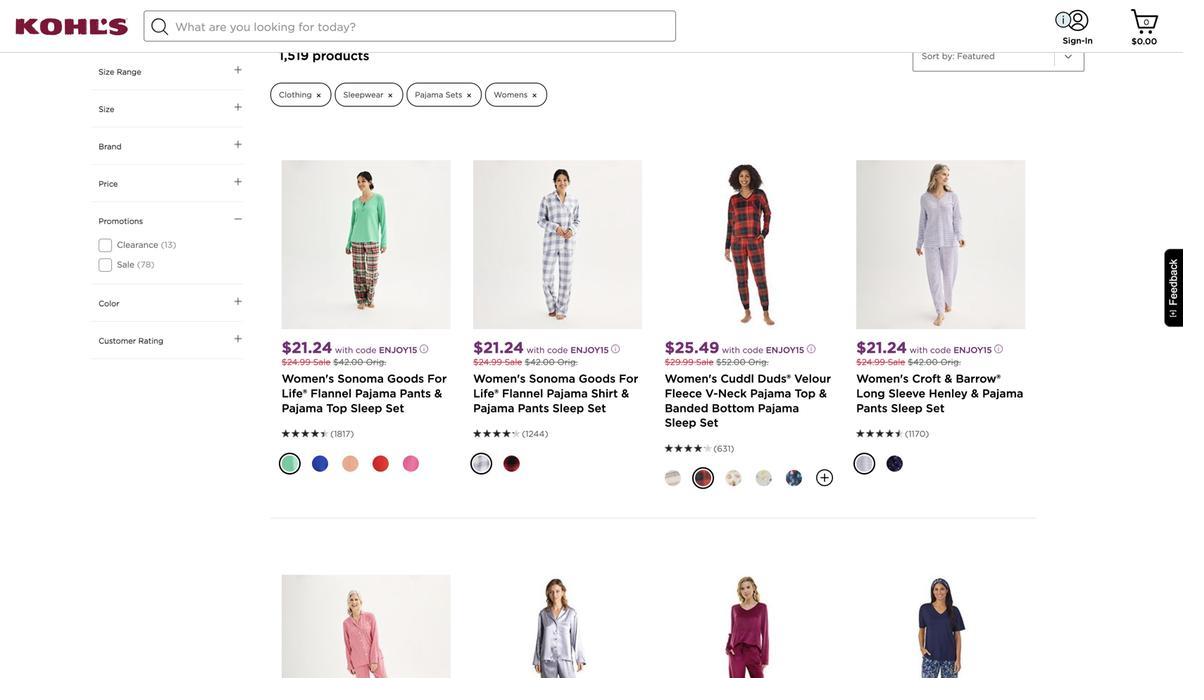 Task type: locate. For each thing, give the bounding box(es) containing it.
&
[[363, 12, 370, 24], [945, 372, 952, 386], [434, 387, 442, 400], [621, 387, 629, 400], [819, 387, 827, 400], [971, 387, 979, 400]]

feedback image
[[1170, 310, 1176, 317]]

v-
[[705, 387, 718, 400]]

4 enjoy15 link from the left
[[954, 345, 1003, 355]]

croft
[[335, 12, 360, 24], [912, 372, 941, 386]]

with
[[335, 345, 353, 355], [527, 345, 545, 355], [722, 345, 740, 355], [910, 345, 928, 355]]

$21.24 for women's sonoma goods for life® flannel pajama shirt & pajama pants sleep set
[[473, 338, 524, 357]]

$21.24 inside the $21.24 with code enjoy15 $24.99 sale $42.00 orig. women's sonoma goods for life® flannel pajama pants & pajama top sleep set
[[282, 338, 332, 357]]

4 sale from the left
[[888, 357, 905, 367]]

sonoma up the (1244) link
[[529, 372, 575, 386]]

long
[[856, 387, 885, 400]]

3 $42.00 from the left
[[908, 357, 938, 367]]

sale inside $21.24 with code enjoy15 $24.99 sale $42.00 orig. women's croft & barrow® long sleeve henley & pajama pants sleep set
[[888, 357, 905, 367]]

code inside "$21.24 with code enjoy15 $24.99 sale $42.00 orig. women's sonoma goods for life® flannel pajama shirt & pajama pants sleep set"
[[547, 345, 568, 355]]

$42.00 for top
[[333, 357, 363, 367]]

0
[[1144, 18, 1149, 27]]

2 $21.24 from the left
[[473, 338, 524, 357]]

top up (1817)
[[326, 401, 347, 415]]

1 horizontal spatial flannel
[[502, 387, 543, 400]]

$24.99 inside $21.24 with code enjoy15 $24.99 sale $42.00 orig. women's croft & barrow® long sleeve henley & pajama pants sleep set
[[856, 357, 885, 367]]

2 horizontal spatial $21.24
[[856, 338, 907, 357]]

4 enjoy15 from the left
[[954, 345, 992, 355]]

life® up grey dream plaid icon
[[473, 387, 499, 400]]

3 orig. from the left
[[748, 357, 769, 367]]

teal trees image
[[783, 467, 805, 489]]

set down banded
[[700, 416, 718, 430]]

$0.00
[[1132, 36, 1157, 46]]

1 horizontal spatial $24.99
[[473, 357, 502, 367]]

$42.00
[[333, 357, 363, 367], [525, 357, 555, 367], [908, 357, 938, 367]]

3 sale from the left
[[696, 357, 714, 367]]

with inside $25.49 with code enjoy15 $29.99 sale $52.00 orig. women's cuddl duds® velour fleece v-neck pajama top & banded bottom pajama sleep set
[[722, 345, 740, 355]]

enjoy15 inside the $21.24 with code enjoy15 $24.99 sale $42.00 orig. women's sonoma goods for life® flannel pajama pants & pajama top sleep set
[[379, 345, 417, 355]]

sonoma up (1817)
[[337, 372, 384, 386]]

$21.24 for women's sonoma goods for life® flannel pajama pants & pajama top sleep set
[[282, 338, 332, 357]]

more colors image
[[816, 469, 833, 486]]

size
[[99, 67, 114, 76], [99, 105, 114, 114]]

orig. inside $25.49 with code enjoy15 $29.99 sale $52.00 orig. women's cuddl duds® velour fleece v-neck pajama top & banded bottom pajama sleep set
[[748, 357, 769, 367]]

enjoy15 for &
[[954, 345, 992, 355]]

goods inside the $21.24 with code enjoy15 $24.99 sale $42.00 orig. women's sonoma goods for life® flannel pajama pants & pajama top sleep set
[[387, 372, 424, 386]]

3 enjoy15 from the left
[[766, 345, 804, 355]]

sleep
[[351, 401, 382, 415], [552, 401, 584, 415], [891, 401, 923, 415], [665, 416, 696, 430]]

1 $42.00 from the left
[[333, 357, 363, 367]]

for inside "$21.24 with code enjoy15 $24.99 sale $42.00 orig. women's sonoma goods for life® flannel pajama shirt & pajama pants sleep set"
[[619, 372, 638, 386]]

for for pants
[[427, 372, 447, 386]]

2 sale from the left
[[505, 357, 522, 367]]

pants
[[400, 387, 431, 400], [518, 401, 549, 415], [856, 401, 888, 415]]

2 flannel from the left
[[502, 387, 543, 400]]

peach wonder plaid image
[[339, 453, 361, 475]]

None submit
[[151, 18, 168, 35]]

1 horizontal spatial sets
[[446, 90, 462, 99]]

flannel up (1817)
[[311, 387, 352, 400]]

1 sale from the left
[[313, 357, 331, 367]]

blue tonin tartan image
[[309, 453, 331, 475]]

top
[[795, 387, 816, 400], [326, 401, 347, 415]]

2 goods from the left
[[579, 372, 616, 386]]

$24.99 inside the $21.24 with code enjoy15 $24.99 sale $42.00 orig. women's sonoma goods for life® flannel pajama pants & pajama top sleep set
[[282, 357, 311, 367]]

1 for from the left
[[427, 372, 447, 386]]

sale inside "$21.24 with code enjoy15 $24.99 sale $42.00 orig. women's sonoma goods for life® flannel pajama shirt & pajama pants sleep set"
[[505, 357, 522, 367]]

sale for banded
[[696, 357, 714, 367]]

for for shirt
[[619, 372, 638, 386]]

sets down barrow
[[361, 25, 382, 37]]

sale inside $25.49 with code enjoy15 $29.99 sale $52.00 orig. women's cuddl duds® velour fleece v-neck pajama top & banded bottom pajama sleep set
[[696, 357, 714, 367]]

set up red smile plaid image
[[386, 401, 404, 415]]

& inside croft & barrow sets
[[363, 12, 370, 24]]

1 horizontal spatial life®
[[473, 387, 499, 400]]

$21.24 inside "$21.24 with code enjoy15 $24.99 sale $42.00 orig. women's sonoma goods for life® flannel pajama shirt & pajama pants sleep set"
[[473, 338, 524, 357]]

women's lilac+london satin pajama top and pajama pant set image
[[473, 575, 642, 678]]

pants inside "$21.24 with code enjoy15 $24.99 sale $42.00 orig. women's sonoma goods for life® flannel pajama shirt & pajama pants sleep set"
[[518, 401, 549, 415]]

(1244)
[[522, 429, 548, 439]]

sign-in link
[[1043, 32, 1113, 54]]

featured link
[[913, 41, 1085, 72]]

0 horizontal spatial flannel
[[311, 387, 352, 400]]

enjoy15 for shirt
[[570, 345, 609, 355]]

code for shirt
[[547, 345, 568, 355]]

1 sonoma from the left
[[337, 372, 384, 386]]

clearance
[[117, 240, 158, 250]]

2 life® from the left
[[473, 387, 499, 400]]

2 women's from the left
[[473, 372, 526, 386]]

1 horizontal spatial pants
[[518, 401, 549, 415]]

0 vertical spatial top
[[795, 387, 816, 400]]

women's up long
[[856, 372, 909, 386]]

orig. inside $21.24 with code enjoy15 $24.99 sale $42.00 orig. women's croft & barrow® long sleeve henley & pajama pants sleep set
[[940, 357, 961, 367]]

0 horizontal spatial $42.00
[[333, 357, 363, 367]]

1 horizontal spatial $21.24
[[473, 338, 524, 357]]

orig. inside "$21.24 with code enjoy15 $24.99 sale $42.00 orig. women's sonoma goods for life® flannel pajama shirt & pajama pants sleep set"
[[557, 357, 578, 367]]

with for top
[[335, 345, 353, 355]]

$21.24 for women's croft & barrow® long sleeve henley & pajama pants sleep set
[[856, 338, 907, 357]]

croft up products
[[335, 12, 360, 24]]

banded
[[665, 401, 708, 415]]

womens
[[494, 90, 528, 99]]

& inside the $21.24 with code enjoy15 $24.99 sale $42.00 orig. women's sonoma goods for life® flannel pajama pants & pajama top sleep set
[[434, 387, 442, 400]]

0 horizontal spatial croft
[[335, 12, 360, 24]]

flannel inside the $21.24 with code enjoy15 $24.99 sale $42.00 orig. women's sonoma goods for life® flannel pajama pants & pajama top sleep set
[[311, 387, 352, 400]]

0 horizontal spatial $21.24
[[282, 338, 332, 357]]

sign-in
[[1063, 36, 1093, 46]]

women's inside the $21.24 with code enjoy15 $24.99 sale $42.00 orig. women's sonoma goods for life® flannel pajama pants & pajama top sleep set
[[282, 372, 334, 386]]

$24.99 inside "$21.24 with code enjoy15 $24.99 sale $42.00 orig. women's sonoma goods for life® flannel pajama shirt & pajama pants sleep set"
[[473, 357, 502, 367]]

$21.24
[[282, 338, 332, 357], [473, 338, 524, 357], [856, 338, 907, 357]]

women's inside "$21.24 with code enjoy15 $24.99 sale $42.00 orig. women's sonoma goods for life® flannel pajama shirt & pajama pants sleep set"
[[473, 372, 526, 386]]

1 horizontal spatial top
[[795, 387, 816, 400]]

2 sonoma from the left
[[529, 372, 575, 386]]

set
[[386, 401, 404, 415], [587, 401, 606, 415], [926, 401, 945, 415], [700, 416, 718, 430]]

enjoy15 link
[[379, 345, 428, 355], [570, 345, 620, 355], [766, 345, 815, 355], [954, 345, 1003, 355]]

orig.
[[366, 357, 386, 367], [557, 357, 578, 367], [748, 357, 769, 367], [940, 357, 961, 367]]

1 horizontal spatial $42.00
[[525, 357, 555, 367]]

life®
[[282, 387, 307, 400], [473, 387, 499, 400]]

3 $24.99 from the left
[[856, 357, 885, 367]]

goods
[[387, 372, 424, 386], [579, 372, 616, 386]]

enjoy15 for pants
[[379, 345, 417, 355]]

size range
[[99, 67, 141, 76]]

code for pajama
[[743, 345, 763, 355]]

1 horizontal spatial croft
[[912, 372, 941, 386]]

goods for shirt
[[579, 372, 616, 386]]

sets left womens
[[446, 90, 462, 99]]

women's sonoma goods for life® flannel pajama pants & pajama top sleep set image
[[282, 160, 451, 329]]

with inside "$21.24 with code enjoy15 $24.99 sale $42.00 orig. women's sonoma goods for life® flannel pajama shirt & pajama pants sleep set"
[[527, 345, 545, 355]]

pants inside the $21.24 with code enjoy15 $24.99 sale $42.00 orig. women's sonoma goods for life® flannel pajama pants & pajama top sleep set
[[400, 387, 431, 400]]

with inside $21.24 with code enjoy15 $24.99 sale $42.00 orig. women's croft & barrow® long sleeve henley & pajama pants sleep set
[[910, 345, 928, 355]]

set inside $25.49 with code enjoy15 $29.99 sale $52.00 orig. women's cuddl duds® velour fleece v-neck pajama top & banded bottom pajama sleep set
[[700, 416, 718, 430]]

sets inside croft & barrow sets
[[361, 25, 382, 37]]

women's for women's cuddl duds® velour fleece v-neck pajama top & banded bottom pajama sleep set
[[665, 372, 717, 386]]

2 code from the left
[[547, 345, 568, 355]]

croft inside $21.24 with code enjoy15 $24.99 sale $42.00 orig. women's croft & barrow® long sleeve henley & pajama pants sleep set
[[912, 372, 941, 386]]

women's inside $21.24 with code enjoy15 $24.99 sale $42.00 orig. women's croft & barrow® long sleeve henley & pajama pants sleep set
[[856, 372, 909, 386]]

for
[[427, 372, 447, 386], [619, 372, 638, 386]]

with for banded
[[722, 345, 740, 355]]

0 horizontal spatial sets
[[361, 25, 382, 37]]

orig. inside the $21.24 with code enjoy15 $24.99 sale $42.00 orig. women's sonoma goods for life® flannel pajama pants & pajama top sleep set
[[366, 357, 386, 367]]

code
[[356, 345, 376, 355], [547, 345, 568, 355], [743, 345, 763, 355], [930, 345, 951, 355]]

enjoy15
[[379, 345, 417, 355], [570, 345, 609, 355], [766, 345, 804, 355], [954, 345, 992, 355]]

3 $21.24 from the left
[[856, 338, 907, 357]]

sale
[[313, 357, 331, 367], [505, 357, 522, 367], [696, 357, 714, 367], [888, 357, 905, 367]]

women's croft & barrow® velour pajama top & pajama pants set image
[[665, 575, 834, 678]]

code inside $21.24 with code enjoy15 $24.99 sale $42.00 orig. women's croft & barrow® long sleeve henley & pajama pants sleep set
[[930, 345, 951, 355]]

barrow
[[373, 12, 409, 24]]

(13)
[[161, 240, 176, 250]]

1 women's from the left
[[282, 372, 334, 386]]

$21.24 inside $21.24 with code enjoy15 $24.99 sale $42.00 orig. women's croft & barrow® long sleeve henley & pajama pants sleep set
[[856, 338, 907, 357]]

$21.24 with code enjoy15 $24.99 sale $42.00 orig. women's sonoma goods for life® flannel pajama shirt & pajama pants sleep set
[[473, 338, 638, 415]]

1 vertical spatial top
[[326, 401, 347, 415]]

sets
[[361, 25, 382, 37], [446, 90, 462, 99]]

top inside the $21.24 with code enjoy15 $24.99 sale $42.00 orig. women's sonoma goods for life® flannel pajama pants & pajama top sleep set
[[326, 401, 347, 415]]

2 $42.00 from the left
[[525, 357, 555, 367]]

with inside the $21.24 with code enjoy15 $24.99 sale $42.00 orig. women's sonoma goods for life® flannel pajama pants & pajama top sleep set
[[335, 345, 353, 355]]

1 life® from the left
[[282, 387, 307, 400]]

1 horizontal spatial sonoma
[[529, 372, 575, 386]]

code inside the $21.24 with code enjoy15 $24.99 sale $42.00 orig. women's sonoma goods for life® flannel pajama pants & pajama top sleep set
[[356, 345, 376, 355]]

4 with from the left
[[910, 345, 928, 355]]

clothing
[[279, 90, 312, 99]]

4 code from the left
[[930, 345, 951, 355]]

2 orig. from the left
[[557, 357, 578, 367]]

1 code from the left
[[356, 345, 376, 355]]

goods inside "$21.24 with code enjoy15 $24.99 sale $42.00 orig. women's sonoma goods for life® flannel pajama shirt & pajama pants sleep set"
[[579, 372, 616, 386]]

with for sleep
[[910, 345, 928, 355]]

2 enjoy15 from the left
[[570, 345, 609, 355]]

$42.00 inside $21.24 with code enjoy15 $24.99 sale $42.00 orig. women's croft & barrow® long sleeve henley & pajama pants sleep set
[[908, 357, 938, 367]]

sonoma inside the $21.24 with code enjoy15 $24.99 sale $42.00 orig. women's sonoma goods for life® flannel pajama pants & pajama top sleep set
[[337, 372, 384, 386]]

2 enjoy15 link from the left
[[570, 345, 620, 355]]

$24.99
[[282, 357, 311, 367], [473, 357, 502, 367], [856, 357, 885, 367]]

0 horizontal spatial life®
[[282, 387, 307, 400]]

$42.00 inside "$21.24 with code enjoy15 $24.99 sale $42.00 orig. women's sonoma goods for life® flannel pajama shirt & pajama pants sleep set"
[[525, 357, 555, 367]]

0 horizontal spatial goods
[[387, 372, 424, 386]]

women's inside $25.49 with code enjoy15 $29.99 sale $52.00 orig. women's cuddl duds® velour fleece v-neck pajama top & banded bottom pajama sleep set
[[665, 372, 717, 386]]

women's
[[282, 372, 334, 386], [473, 372, 526, 386], [665, 372, 717, 386], [856, 372, 909, 386]]

sonoma inside "$21.24 with code enjoy15 $24.99 sale $42.00 orig. women's sonoma goods for life® flannel pajama shirt & pajama pants sleep set"
[[529, 372, 575, 386]]

flannel
[[311, 387, 352, 400], [502, 387, 543, 400]]

set down shirt
[[587, 401, 606, 415]]

code for pants
[[356, 345, 376, 355]]

code inside $25.49 with code enjoy15 $29.99 sale $52.00 orig. women's cuddl duds® velour fleece v-neck pajama top & banded bottom pajama sleep set
[[743, 345, 763, 355]]

3 code from the left
[[743, 345, 763, 355]]

1 $24.99 from the left
[[282, 357, 311, 367]]

1 goods from the left
[[387, 372, 424, 386]]

0 horizontal spatial sonoma
[[337, 372, 384, 386]]

pants up the (1244) link
[[518, 401, 549, 415]]

fleece
[[665, 387, 702, 400]]

size up brand at the top left of the page
[[99, 105, 114, 114]]

1 horizontal spatial for
[[619, 372, 638, 386]]

size left range
[[99, 67, 114, 76]]

$42.00 inside the $21.24 with code enjoy15 $24.99 sale $42.00 orig. women's sonoma goods for life® flannel pajama pants & pajama top sleep set
[[333, 357, 363, 367]]

2 size from the top
[[99, 105, 114, 114]]

(631) link
[[713, 444, 734, 454]]

sale inside the $21.24 with code enjoy15 $24.99 sale $42.00 orig. women's sonoma goods for life® flannel pajama pants & pajama top sleep set
[[313, 357, 331, 367]]

(631)
[[713, 444, 734, 454]]

2 with from the left
[[527, 345, 545, 355]]

0 vertical spatial croft
[[335, 12, 360, 24]]

life® inside "$21.24 with code enjoy15 $24.99 sale $42.00 orig. women's sonoma goods for life® flannel pajama shirt & pajama pants sleep set"
[[473, 387, 499, 400]]

sage dogs image
[[753, 467, 775, 489]]

2 horizontal spatial $24.99
[[856, 357, 885, 367]]

0 vertical spatial size
[[99, 67, 114, 76]]

pants down long
[[856, 401, 888, 415]]

1 enjoy15 from the left
[[379, 345, 417, 355]]

(1170) link
[[905, 429, 929, 439]]

4 women's from the left
[[856, 372, 909, 386]]

2 horizontal spatial pants
[[856, 401, 888, 415]]

0 horizontal spatial for
[[427, 372, 447, 386]]

sale for sleep
[[888, 357, 905, 367]]

enjoy15 inside $21.24 with code enjoy15 $24.99 sale $42.00 orig. women's croft & barrow® long sleeve henley & pajama pants sleep set
[[954, 345, 992, 355]]

1 flannel from the left
[[311, 387, 352, 400]]

2 $24.99 from the left
[[473, 357, 502, 367]]

0 horizontal spatial top
[[326, 401, 347, 415]]

women's up the fleece
[[665, 372, 717, 386]]

sleep inside "$21.24 with code enjoy15 $24.99 sale $42.00 orig. women's sonoma goods for life® flannel pajama shirt & pajama pants sleep set"
[[552, 401, 584, 415]]

flannel inside "$21.24 with code enjoy15 $24.99 sale $42.00 orig. women's sonoma goods for life® flannel pajama shirt & pajama pants sleep set"
[[502, 387, 543, 400]]

sonoma
[[337, 372, 384, 386], [529, 372, 575, 386]]

set down henley
[[926, 401, 945, 415]]

women's for women's croft & barrow® long sleeve henley & pajama pants sleep set
[[856, 372, 909, 386]]

top down the velour
[[795, 387, 816, 400]]

1 size from the top
[[99, 67, 114, 76]]

flannel up the (1244) link
[[502, 387, 543, 400]]

neck
[[718, 387, 747, 400]]

1 $21.24 from the left
[[282, 338, 332, 357]]

2 horizontal spatial $42.00
[[908, 357, 938, 367]]

4 orig. from the left
[[940, 357, 961, 367]]

enjoy15 inside "$21.24 with code enjoy15 $24.99 sale $42.00 orig. women's sonoma goods for life® flannel pajama shirt & pajama pants sleep set"
[[570, 345, 609, 355]]

1 orig. from the left
[[366, 357, 386, 367]]

2 for from the left
[[619, 372, 638, 386]]

life® inside the $21.24 with code enjoy15 $24.99 sale $42.00 orig. women's sonoma goods for life® flannel pajama pants & pajama top sleep set
[[282, 387, 307, 400]]

0 vertical spatial sets
[[361, 25, 382, 37]]

sleep inside the $21.24 with code enjoy15 $24.99 sale $42.00 orig. women's sonoma goods for life® flannel pajama pants & pajama top sleep set
[[351, 401, 382, 415]]

1 with from the left
[[335, 345, 353, 355]]

women's up the (1244) link
[[473, 372, 526, 386]]

$52.00
[[716, 357, 746, 367]]

1 vertical spatial size
[[99, 105, 114, 114]]

pants up the pink cozy plaid image
[[400, 387, 431, 400]]

women's cuddl duds® velour fleece v-neck pajama top & banded bottom pajama sleep set image
[[665, 160, 834, 329]]

0 horizontal spatial $24.99
[[282, 357, 311, 367]]

life® up red mequon plaid icon
[[282, 387, 307, 400]]

pajama
[[415, 90, 443, 99], [355, 387, 396, 400], [547, 387, 588, 400], [750, 387, 791, 400], [982, 387, 1023, 400], [282, 401, 323, 415], [473, 401, 514, 415], [758, 401, 799, 415]]

sleepwear
[[343, 90, 384, 99]]

enjoy15 inside $25.49 with code enjoy15 $29.99 sale $52.00 orig. women's cuddl duds® velour fleece v-neck pajama top & banded bottom pajama sleep set
[[766, 345, 804, 355]]

3 with from the left
[[722, 345, 740, 355]]

1 vertical spatial croft
[[912, 372, 941, 386]]

women's sonoma goods for life® flannel pajama shirt & pajama pants sleep set image
[[473, 160, 642, 329]]

cream cookies image
[[723, 467, 744, 489]]

croft up the sleeve
[[912, 372, 941, 386]]

1,519
[[279, 48, 309, 63]]

enjoy15 link for shirt
[[570, 345, 620, 355]]

$24.99 for women's sonoma goods for life® flannel pajama shirt & pajama pants sleep set
[[473, 357, 502, 367]]

duds®
[[758, 372, 791, 386]]

1 enjoy15 link from the left
[[379, 345, 428, 355]]

3 women's from the left
[[665, 372, 717, 386]]

0 horizontal spatial pants
[[400, 387, 431, 400]]

for inside the $21.24 with code enjoy15 $24.99 sale $42.00 orig. women's sonoma goods for life® flannel pajama pants & pajama top sleep set
[[427, 372, 447, 386]]

pajama sets
[[415, 90, 462, 99]]

1 horizontal spatial goods
[[579, 372, 616, 386]]

women's up (1817)
[[282, 372, 334, 386]]

red mequon plaid image
[[279, 453, 301, 475]]

3 enjoy15 link from the left
[[766, 345, 815, 355]]

$21.24 with code enjoy15 $24.99 sale $42.00 orig. women's sonoma goods for life® flannel pajama pants & pajama top sleep set
[[282, 338, 447, 415]]



Task type: vqa. For each thing, say whether or not it's contained in the screenshot.
JACKET
no



Task type: describe. For each thing, give the bounding box(es) containing it.
flannel for top
[[311, 387, 352, 400]]

pants inside $21.24 with code enjoy15 $24.99 sale $42.00 orig. women's croft & barrow® long sleeve henley & pajama pants sleep set
[[856, 401, 888, 415]]

life® for women's sonoma goods for life® flannel pajama pants & pajama top sleep set
[[282, 387, 307, 400]]

barrow®
[[956, 372, 1001, 386]]

orig. for shirt
[[557, 357, 578, 367]]

sale for pants
[[505, 357, 522, 367]]

1 vertical spatial sets
[[446, 90, 462, 99]]

(78)
[[137, 260, 155, 270]]

cuddl
[[721, 372, 754, 386]]

enjoy15 link for pants
[[379, 345, 428, 355]]

feedback
[[1168, 259, 1179, 305]]

feedback link
[[1164, 248, 1183, 327]]

top inside $25.49 with code enjoy15 $29.99 sale $52.00 orig. women's cuddl duds® velour fleece v-neck pajama top & banded bottom pajama sleep set
[[795, 387, 816, 400]]

$29.99
[[665, 357, 694, 367]]

women's croft & barrow® flannel long sleeve pajama shirt & pajama pants set image
[[282, 575, 451, 678]]

$24.99 for women's croft & barrow® long sleeve henley & pajama pants sleep set
[[856, 357, 885, 367]]

enjoy15 link for pajama
[[766, 345, 815, 355]]

with for pants
[[527, 345, 545, 355]]

& inside "$21.24 with code enjoy15 $24.99 sale $42.00 orig. women's sonoma goods for life® flannel pajama shirt & pajama pants sleep set"
[[621, 387, 629, 400]]

orig. for &
[[940, 357, 961, 367]]

henley
[[929, 387, 968, 400]]

sleeve
[[889, 387, 925, 400]]

$42.00 for sleep
[[908, 357, 938, 367]]

(1817) link
[[330, 429, 354, 439]]

women's cuddl duds® top & capri bottoms pajama set with headband image
[[856, 575, 1025, 678]]

velour
[[794, 372, 831, 386]]

brand
[[99, 142, 122, 151]]

size for size
[[99, 105, 114, 114]]

sonoma for pants
[[529, 372, 575, 386]]

promotions
[[99, 217, 143, 226]]

red festive check image
[[501, 453, 523, 475]]

enjoy15 link for &
[[954, 345, 1003, 355]]

$42.00 for pants
[[525, 357, 555, 367]]

(1170)
[[905, 429, 929, 439]]

croft & barrow sets
[[335, 12, 409, 37]]

orig. for pajama
[[748, 357, 769, 367]]

sale (78)
[[117, 260, 155, 270]]

code for &
[[930, 345, 951, 355]]

kohl's logo image
[[14, 18, 129, 35]]

(1244) link
[[522, 429, 548, 439]]

enjoy15 for pajama
[[766, 345, 804, 355]]

in
[[1085, 36, 1093, 46]]

sign-
[[1063, 36, 1085, 46]]

featured
[[957, 51, 995, 61]]

women's for women's sonoma goods for life® flannel pajama pants & pajama top sleep set
[[282, 372, 334, 386]]

life® for women's sonoma goods for life® flannel pajama shirt & pajama pants sleep set
[[473, 387, 499, 400]]

$25.49 with code enjoy15 $29.99 sale $52.00 orig. women's cuddl duds® velour fleece v-neck pajama top & banded bottom pajama sleep set
[[665, 338, 831, 430]]

set inside the $21.24 with code enjoy15 $24.99 sale $42.00 orig. women's sonoma goods for life® flannel pajama pants & pajama top sleep set
[[386, 401, 404, 415]]

account image
[[1067, 9, 1089, 32]]

sonoma for top
[[337, 372, 384, 386]]

1,519 products
[[279, 48, 369, 63]]

$24.99 for women's sonoma goods for life® flannel pajama pants & pajama top sleep set
[[282, 357, 311, 367]]

oatmeal fairisle image
[[662, 467, 684, 489]]

croft inside croft & barrow sets
[[335, 12, 360, 24]]

set inside $21.24 with code enjoy15 $24.99 sale $42.00 orig. women's croft & barrow® long sleeve henley & pajama pants sleep set
[[926, 401, 945, 415]]

red smile plaid image
[[370, 453, 392, 475]]

customer
[[99, 336, 136, 345]]

customer rating
[[99, 336, 163, 345]]

products
[[312, 48, 369, 63]]

price
[[99, 179, 118, 188]]

orig. for pants
[[366, 357, 386, 367]]

What are you looking for today? text field
[[175, 11, 671, 42]]

$25.49
[[665, 338, 719, 357]]

$21.24 with code enjoy15 $24.99 sale $42.00 orig. women's croft & barrow® long sleeve henley & pajama pants sleep set
[[856, 338, 1023, 415]]

clearance (13)
[[117, 240, 176, 250]]

bottom
[[712, 401, 755, 415]]

pajama inside $21.24 with code enjoy15 $24.99 sale $42.00 orig. women's croft & barrow® long sleeve henley & pajama pants sleep set
[[982, 387, 1023, 400]]

goods for pants
[[387, 372, 424, 386]]

size for size range
[[99, 67, 114, 76]]

pink cozy plaid image
[[400, 453, 422, 475]]

& inside $25.49 with code enjoy15 $29.99 sale $52.00 orig. women's cuddl duds® velour fleece v-neck pajama top & banded bottom pajama sleep set
[[819, 387, 827, 400]]

range
[[117, 67, 141, 76]]

women's for women's sonoma goods for life® flannel pajama shirt & pajama pants sleep set
[[473, 372, 526, 386]]

shirt
[[591, 387, 618, 400]]

lavender stars image
[[884, 453, 906, 475]]

(1817)
[[330, 429, 354, 439]]

purple stripe image
[[854, 453, 875, 475]]

sale for top
[[313, 357, 331, 367]]

croft & barrow sets link
[[270, 0, 473, 42]]

sale
[[117, 260, 134, 270]]

color
[[99, 299, 119, 308]]

flannel for pants
[[502, 387, 543, 400]]

set inside "$21.24 with code enjoy15 $24.99 sale $42.00 orig. women's sonoma goods for life® flannel pajama shirt & pajama pants sleep set"
[[587, 401, 606, 415]]

rating
[[138, 336, 163, 345]]

women's croft & barrow® long sleeve henley & pajama pants sleep set image
[[856, 160, 1025, 329]]

red plaid image
[[692, 467, 714, 489]]

grey dream plaid image
[[470, 453, 492, 475]]

sleep inside $25.49 with code enjoy15 $29.99 sale $52.00 orig. women's cuddl duds® velour fleece v-neck pajama top & banded bottom pajama sleep set
[[665, 416, 696, 430]]

sleep inside $21.24 with code enjoy15 $24.99 sale $42.00 orig. women's croft & barrow® long sleeve henley & pajama pants sleep set
[[891, 401, 923, 415]]



